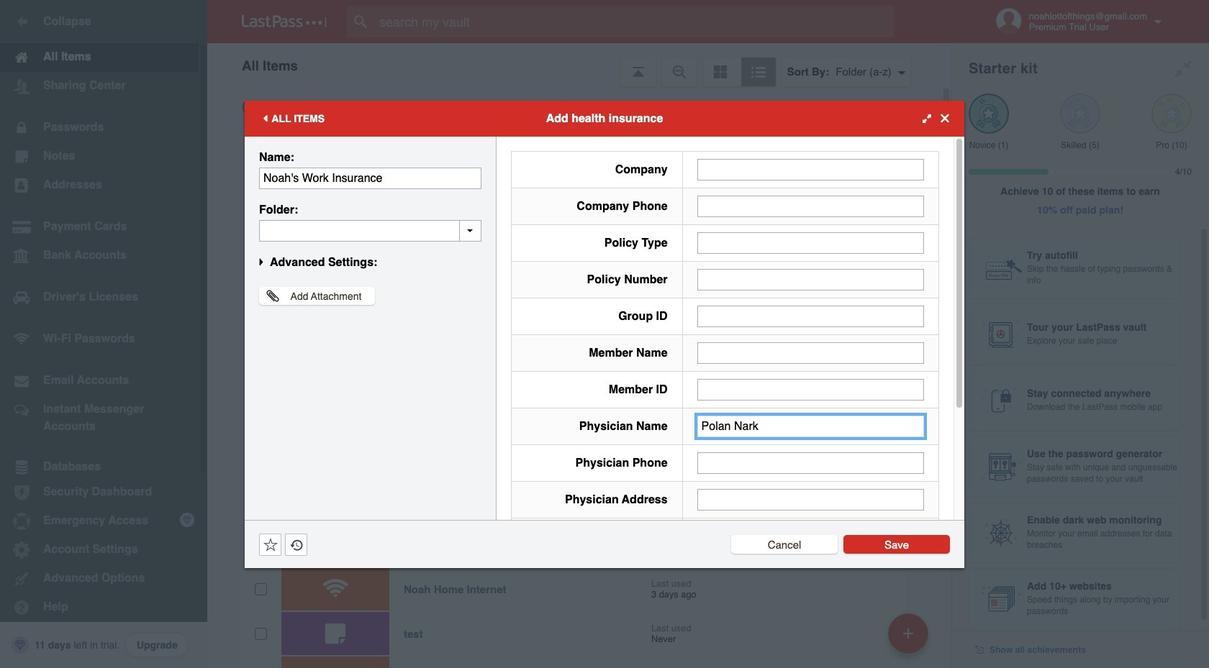 Task type: locate. For each thing, give the bounding box(es) containing it.
None text field
[[697, 195, 924, 217], [697, 306, 924, 327], [697, 342, 924, 364], [697, 379, 924, 401], [697, 452, 924, 474], [697, 195, 924, 217], [697, 306, 924, 327], [697, 342, 924, 364], [697, 379, 924, 401], [697, 452, 924, 474]]

main navigation navigation
[[0, 0, 207, 669]]

search my vault text field
[[347, 6, 922, 37]]

vault options navigation
[[207, 43, 952, 86]]

None text field
[[697, 159, 924, 180], [259, 167, 482, 189], [259, 220, 482, 242], [697, 232, 924, 254], [697, 269, 924, 291], [697, 416, 924, 437], [697, 489, 924, 511], [697, 159, 924, 180], [259, 167, 482, 189], [259, 220, 482, 242], [697, 232, 924, 254], [697, 269, 924, 291], [697, 416, 924, 437], [697, 489, 924, 511]]

dialog
[[245, 100, 965, 660]]

lastpass image
[[242, 15, 327, 28]]



Task type: describe. For each thing, give the bounding box(es) containing it.
Search search field
[[347, 6, 922, 37]]

new item image
[[904, 629, 914, 639]]

new item navigation
[[883, 610, 937, 669]]



